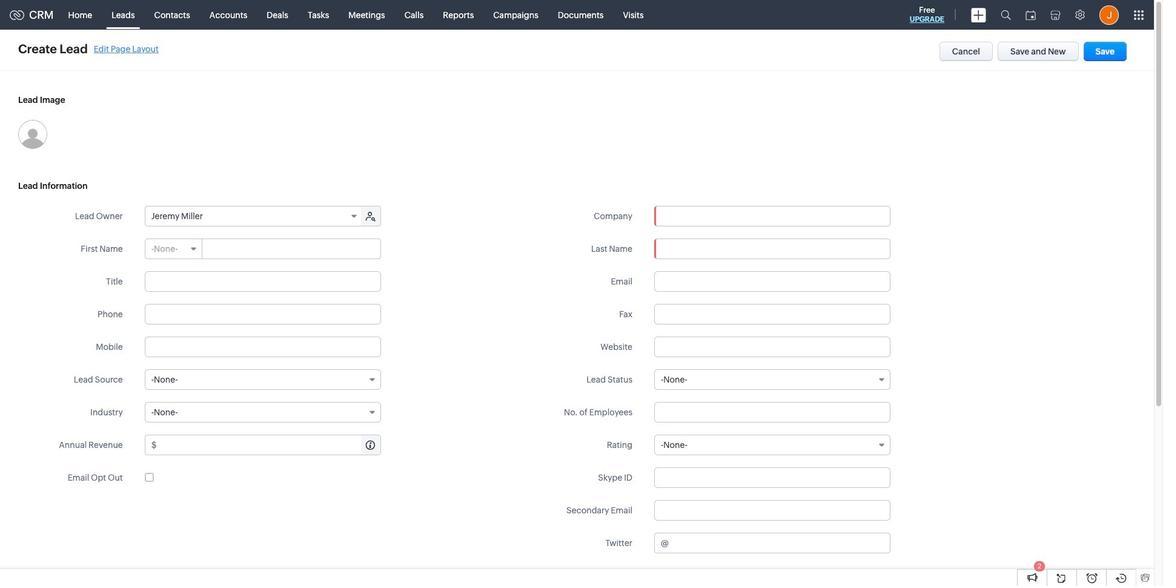Task type: describe. For each thing, give the bounding box(es) containing it.
create menu image
[[971, 8, 986, 22]]

search image
[[1001, 10, 1011, 20]]

calendar image
[[1026, 10, 1036, 20]]

logo image
[[10, 10, 24, 20]]



Task type: vqa. For each thing, say whether or not it's contained in the screenshot.
Search Element
yes



Task type: locate. For each thing, give the bounding box(es) containing it.
profile image
[[1100, 5, 1119, 25]]

image image
[[18, 120, 47, 149]]

None field
[[145, 207, 362, 226], [145, 239, 202, 259], [145, 370, 381, 390], [145, 402, 381, 423], [145, 207, 362, 226], [145, 239, 202, 259], [145, 370, 381, 390], [145, 402, 381, 423]]

None text field
[[654, 271, 891, 292], [145, 304, 381, 325], [654, 304, 891, 325], [654, 337, 891, 357], [654, 500, 891, 521], [654, 271, 891, 292], [145, 304, 381, 325], [654, 304, 891, 325], [654, 337, 891, 357], [654, 500, 891, 521]]

create menu element
[[964, 0, 993, 29]]

None text field
[[654, 239, 891, 259], [203, 239, 380, 259], [145, 271, 381, 292], [145, 337, 381, 357], [654, 402, 891, 423], [158, 436, 380, 455], [654, 468, 891, 488], [671, 534, 890, 553], [654, 239, 891, 259], [203, 239, 380, 259], [145, 271, 381, 292], [145, 337, 381, 357], [654, 402, 891, 423], [158, 436, 380, 455], [654, 468, 891, 488], [671, 534, 890, 553]]

search element
[[993, 0, 1018, 30]]

profile element
[[1092, 0, 1126, 29]]



